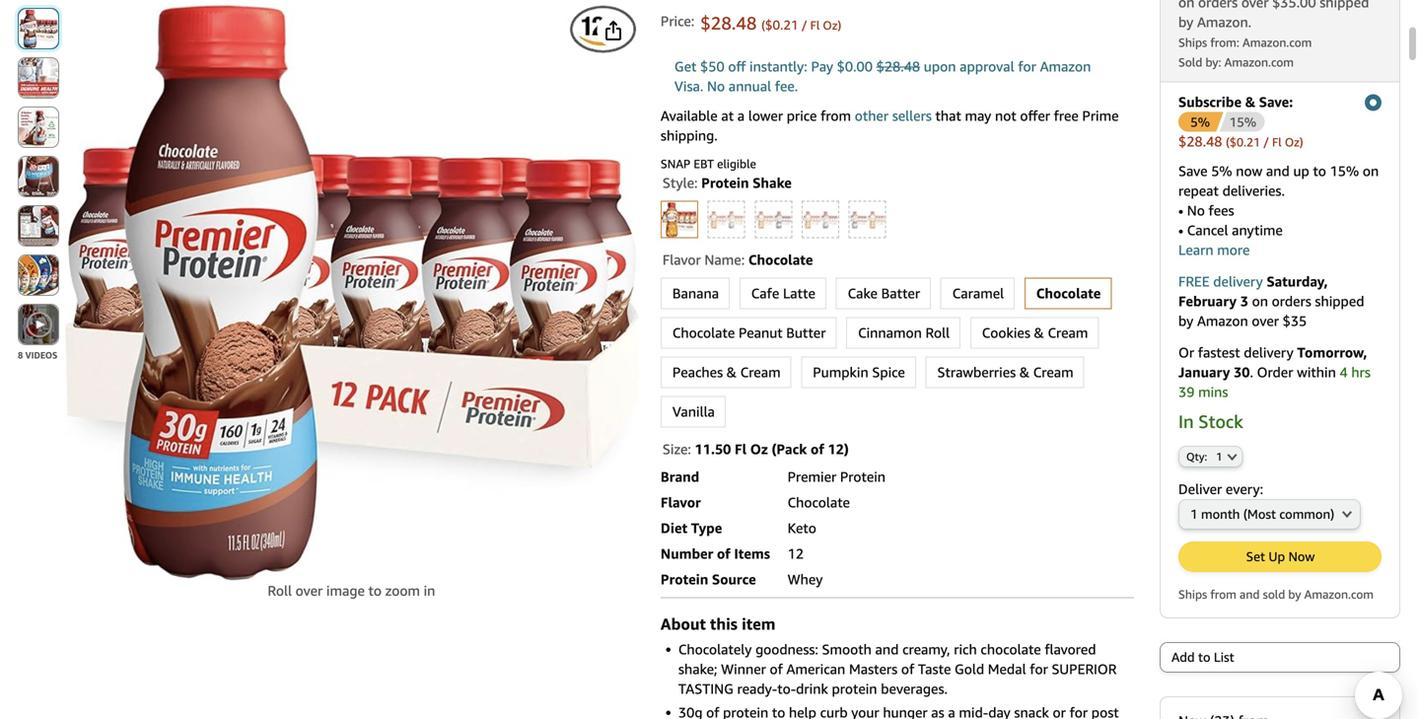 Task type: locate. For each thing, give the bounding box(es) containing it.
( down subscribe & save:
[[1226, 135, 1230, 149]]

on inside on orders over $35.00 shipped by amazon. ships from: amazon.com sold by: amazon.com
[[1179, 0, 1195, 10]]

protein down 12)
[[840, 469, 886, 485]]

ready-
[[737, 681, 778, 697]]

& right cookies at the right of the page
[[1034, 325, 1044, 341]]

2 horizontal spatial fl
[[1272, 135, 1282, 149]]

caramel button
[[942, 279, 1014, 308]]

15% up $28.48 ( $0.21 / fl oz)
[[1230, 114, 1257, 130]]

0 horizontal spatial from
[[821, 108, 851, 124]]

amazon.com down $35.00
[[1243, 35, 1312, 49]]

1 down deliver
[[1191, 506, 1198, 522]]

1 horizontal spatial to
[[1199, 649, 1211, 665]]

15% right up
[[1330, 163, 1359, 179]]

gold
[[955, 661, 985, 677]]

1 vertical spatial shipped
[[1315, 293, 1365, 309]]

$28.48 ( $0.21 / fl oz)
[[1179, 133, 1304, 149]]

5%
[[1191, 114, 1210, 130], [1212, 163, 1233, 179]]

pay
[[811, 58, 834, 74]]

february
[[1179, 293, 1237, 309]]

0 vertical spatial 5%
[[1191, 114, 1210, 130]]

& for peaches
[[727, 364, 737, 380]]

1 vertical spatial fl
[[1272, 135, 1282, 149]]

0 vertical spatial orders
[[1199, 0, 1238, 10]]

chocolate up cafe latte
[[749, 252, 813, 268]]

price
[[787, 108, 817, 124]]

of up beverages.
[[901, 661, 915, 677]]

cream down chocolate button
[[1048, 325, 1088, 341]]

1 horizontal spatial fl
[[810, 18, 820, 32]]

/
[[802, 18, 807, 32], [1264, 135, 1269, 149]]

amazon up the free
[[1040, 58, 1091, 74]]

1 vertical spatial for
[[1030, 661, 1048, 677]]

add
[[1172, 649, 1195, 665]]

0 vertical spatial (
[[762, 18, 765, 32]]

diet
[[661, 520, 688, 536]]

1 vertical spatial $28.48
[[877, 58, 920, 74]]

2 vertical spatial fl
[[735, 441, 747, 457]]

2 • from the top
[[1179, 222, 1184, 238]]

0 horizontal spatial on
[[1179, 0, 1195, 10]]

/ up get $50 off instantly: pay $0.00 $28.48
[[802, 18, 807, 32]]

$0.21 inside $28.48 ( $0.21 / fl oz)
[[1230, 135, 1261, 149]]

in stock
[[1179, 411, 1244, 432]]

no down $50
[[707, 78, 725, 94]]

15%
[[1230, 114, 1257, 130], [1330, 163, 1359, 179]]

cream for cookies & cream
[[1048, 325, 1088, 341]]

amazon inside upon approval for amazon visa. no annual fee.
[[1040, 58, 1091, 74]]

0 vertical spatial flavor
[[663, 252, 701, 268]]

delivery up order at the bottom
[[1244, 344, 1294, 360]]

spice
[[872, 364, 905, 380]]

shipped right $35.00
[[1320, 0, 1370, 10]]

chocolate button
[[1026, 279, 1111, 308]]

0 horizontal spatial 1
[[1191, 506, 1198, 522]]

0 horizontal spatial orders
[[1199, 0, 1238, 10]]

0 horizontal spatial roll
[[268, 583, 292, 599]]

sold
[[1263, 587, 1286, 601]]

cream down cookies & cream button
[[1034, 364, 1074, 380]]

0 horizontal spatial to
[[368, 583, 382, 599]]

delivery up 3
[[1214, 273, 1263, 289]]

cinnamon roll button
[[847, 318, 960, 348]]

1 vertical spatial orders
[[1272, 293, 1312, 309]]

option group
[[655, 197, 1134, 242], [655, 274, 1134, 432]]

5% left now
[[1212, 163, 1233, 179]]

to-
[[778, 681, 796, 697]]

shipped inside on orders over $35.00 shipped by amazon. ships from: amazon.com sold by: amazon.com
[[1320, 0, 1370, 10]]

type
[[691, 520, 722, 536]]

image
[[326, 583, 365, 599]]

by:
[[1206, 55, 1222, 69]]

1 vertical spatial 15%
[[1330, 163, 1359, 179]]

oz) up up
[[1285, 135, 1304, 149]]

1 horizontal spatial 15%
[[1330, 163, 1359, 179]]

& down cookies & cream button
[[1020, 364, 1030, 380]]

& right peaches
[[727, 364, 737, 380]]

0 vertical spatial shipped
[[1320, 0, 1370, 10]]

price:
[[661, 13, 695, 29]]

to inside option
[[1199, 649, 1211, 665]]

0 horizontal spatial no
[[707, 78, 725, 94]]

for inside upon approval for amazon visa. no annual fee.
[[1018, 58, 1037, 74]]

for right approval
[[1018, 58, 1037, 74]]

$28.48 left upon
[[877, 58, 920, 74]]

from left sold
[[1211, 587, 1237, 601]]

from right price
[[821, 108, 851, 124]]

1 option group from the top
[[655, 197, 1134, 242]]

2 horizontal spatial and
[[1267, 163, 1290, 179]]

no down repeat
[[1187, 202, 1205, 218]]

premier protein
[[788, 469, 886, 485]]

2 horizontal spatial on
[[1363, 163, 1379, 179]]

2 vertical spatial and
[[876, 641, 899, 657]]

upon
[[924, 58, 956, 74]]

no inside upon approval for amazon visa. no annual fee.
[[707, 78, 725, 94]]

0 vertical spatial ships
[[1179, 35, 1208, 49]]

by inside on orders over $35.00 shipped by amazon. ships from: amazon.com sold by: amazon.com
[[1179, 14, 1194, 30]]

1 vertical spatial •
[[1179, 222, 1184, 238]]

2 option group from the top
[[655, 274, 1134, 432]]

1 horizontal spatial oz)
[[1285, 135, 1304, 149]]

on inside on orders shipped by amazon over $35
[[1252, 293, 1269, 309]]

on up sold
[[1179, 0, 1195, 10]]

protein down number on the bottom of page
[[661, 571, 709, 587]]

chocolate
[[981, 641, 1041, 657]]

by down february on the right
[[1179, 313, 1194, 329]]

protein for style:
[[702, 175, 749, 191]]

0 vertical spatial and
[[1267, 163, 1290, 179]]

chocolate up peaches
[[673, 325, 735, 341]]

$0.21 up "instantly:"
[[765, 17, 799, 33]]

subscribe & save:
[[1179, 94, 1293, 110]]

pumpkin spice
[[813, 364, 905, 380]]

0 horizontal spatial amazon
[[1040, 58, 1091, 74]]

orders up amazon. at top
[[1199, 0, 1238, 10]]

1 vertical spatial (
[[1226, 135, 1230, 149]]

and inside save 5% now and up to 15% on repeat deliveries. • no fees • cancel anytime learn more
[[1267, 163, 1290, 179]]

over left "image"
[[296, 583, 323, 599]]

1 left dropdown icon
[[1216, 450, 1223, 463]]

0 horizontal spatial oz)
[[823, 18, 842, 32]]

from:
[[1211, 35, 1240, 49]]

chocolate up the cookies & cream
[[1037, 285, 1101, 301]]

flavor down brand
[[661, 494, 701, 510]]

0 horizontal spatial 5%
[[1191, 114, 1210, 130]]

by left amazon. at top
[[1179, 14, 1194, 30]]

fl down save:
[[1272, 135, 1282, 149]]

shipped inside on orders shipped by amazon over $35
[[1315, 293, 1365, 309]]

rich
[[954, 641, 977, 657]]

on down radio active icon on the right of page
[[1363, 163, 1379, 179]]

0 vertical spatial amazon
[[1040, 58, 1091, 74]]

delivery
[[1214, 273, 1263, 289], [1244, 344, 1294, 360]]

1 vertical spatial from
[[1211, 587, 1237, 601]]

dropdown image
[[1343, 510, 1353, 518]]

0 horizontal spatial 15%
[[1230, 114, 1257, 130]]

roll
[[926, 325, 950, 341], [268, 583, 292, 599]]

1 horizontal spatial no
[[1187, 202, 1205, 218]]

mins
[[1199, 384, 1229, 400]]

strawberries & cream button
[[927, 358, 1084, 387]]

caramel
[[953, 285, 1004, 301]]

1 vertical spatial flavor
[[661, 494, 701, 510]]

orders for amazon.
[[1199, 0, 1238, 10]]

$28.48
[[701, 12, 757, 34], [877, 58, 920, 74], [1179, 133, 1223, 149]]

number of items
[[661, 546, 770, 562]]

0 vertical spatial fl
[[810, 18, 820, 32]]

style:
[[663, 175, 698, 191]]

on for on orders shipped by amazon over $35
[[1252, 293, 1269, 309]]

american
[[787, 661, 846, 677]]

smooth
[[822, 641, 872, 657]]

orders inside on orders shipped by amazon over $35
[[1272, 293, 1312, 309]]

to left zoom at the bottom of the page
[[368, 583, 382, 599]]

roll left "image"
[[268, 583, 292, 599]]

& left save:
[[1246, 94, 1256, 110]]

style: protein shake
[[663, 175, 792, 191]]

size: 11.50 fl oz (pack of 12)
[[663, 441, 849, 457]]

0 vertical spatial for
[[1018, 58, 1037, 74]]

fl inside price: $28.48 ( $0.21 / fl oz)
[[810, 18, 820, 32]]

0 horizontal spatial and
[[876, 641, 899, 657]]

( up "instantly:"
[[762, 18, 765, 32]]

off
[[728, 58, 746, 74]]

1 horizontal spatial $0.21
[[1230, 135, 1261, 149]]

set up now button
[[1180, 542, 1381, 571]]

protein
[[832, 681, 877, 697]]

ships
[[1179, 35, 1208, 49], [1179, 587, 1208, 601]]

1 vertical spatial ships
[[1179, 587, 1208, 601]]

4
[[1340, 364, 1348, 380]]

0 vertical spatial protein
[[702, 175, 749, 191]]

/ down save:
[[1264, 135, 1269, 149]]

1 vertical spatial protein
[[840, 469, 886, 485]]

0 vertical spatial 1
[[1216, 450, 1223, 463]]

0 vertical spatial oz)
[[823, 18, 842, 32]]

by
[[1179, 14, 1194, 30], [1179, 313, 1194, 329], [1289, 587, 1302, 601]]

chocolate inside button
[[1037, 285, 1101, 301]]

oz) up pay
[[823, 18, 842, 32]]

to right up
[[1313, 163, 1327, 179]]

1 horizontal spatial 1
[[1216, 450, 1223, 463]]

0 vertical spatial roll
[[926, 325, 950, 341]]

0 vertical spatial option group
[[655, 197, 1134, 242]]

2 vertical spatial amazon.com
[[1305, 587, 1374, 601]]

roll right cinnamon
[[926, 325, 950, 341]]

1 vertical spatial amazon
[[1197, 313, 1249, 329]]

sold
[[1179, 55, 1203, 69]]

0 vertical spatial /
[[802, 18, 807, 32]]

flavored
[[1045, 641, 1096, 657]]

over inside on orders shipped by amazon over $35
[[1252, 313, 1279, 329]]

1 horizontal spatial /
[[1264, 135, 1269, 149]]

amazon down february on the right
[[1197, 313, 1249, 329]]

2 horizontal spatial $28.48
[[1179, 133, 1223, 149]]

on right 3
[[1252, 293, 1269, 309]]

cream down the peanut
[[741, 364, 781, 380]]

$28.48 up save
[[1179, 133, 1223, 149]]

1 vertical spatial by
[[1179, 313, 1194, 329]]

• left cancel
[[1179, 222, 1184, 238]]

fee.
[[775, 78, 798, 94]]

0 vertical spatial to
[[1313, 163, 1327, 179]]

ships up add on the bottom
[[1179, 587, 1208, 601]]

for right medal
[[1030, 661, 1048, 677]]

fl left oz
[[735, 441, 747, 457]]

amazon.com down now
[[1305, 587, 1374, 601]]

cinnamon roll
[[858, 325, 950, 341]]

1 vertical spatial over
[[1252, 313, 1279, 329]]

set
[[1247, 549, 1266, 564]]

vanilla button
[[662, 397, 725, 427]]

latte
[[783, 285, 816, 301]]

cookies & cream
[[982, 325, 1088, 341]]

1 vertical spatial on
[[1363, 163, 1379, 179]]

1 vertical spatial no
[[1187, 202, 1205, 218]]

$0.21 inside price: $28.48 ( $0.21 / fl oz)
[[765, 17, 799, 33]]

list
[[1214, 649, 1235, 665]]

for inside chocolately goodness: smooth and creamy, rich chocolate flavored shake; winner of american masters of taste gold medal for superior tasting ready-to-drink protein beverages.
[[1030, 661, 1048, 677]]

0 vertical spatial no
[[707, 78, 725, 94]]

• down repeat
[[1179, 202, 1184, 218]]

over left $35
[[1252, 313, 1279, 329]]

price: $28.48 ( $0.21 / fl oz)
[[661, 12, 842, 34]]

shipping.
[[661, 127, 718, 144]]

chocolate inside button
[[673, 325, 735, 341]]

cake batter button
[[837, 279, 930, 308]]

&
[[1246, 94, 1256, 110], [1034, 325, 1044, 341], [727, 364, 737, 380], [1020, 364, 1030, 380]]

1 horizontal spatial orders
[[1272, 293, 1312, 309]]

2 vertical spatial over
[[296, 583, 323, 599]]

in
[[424, 583, 435, 599]]

1 vertical spatial and
[[1240, 587, 1260, 601]]

or fastest delivery
[[1179, 344, 1298, 360]]

( inside $28.48 ( $0.21 / fl oz)
[[1226, 135, 1230, 149]]

fl up pay
[[810, 18, 820, 32]]

1 vertical spatial to
[[368, 583, 382, 599]]

0 vertical spatial over
[[1242, 0, 1269, 10]]

option group containing banana
[[655, 274, 1134, 432]]

zoom
[[385, 583, 420, 599]]

in
[[1179, 411, 1194, 432]]

2 vertical spatial to
[[1199, 649, 1211, 665]]

0 vertical spatial by
[[1179, 14, 1194, 30]]

$28.48 up off at the right
[[701, 12, 757, 34]]

2 vertical spatial on
[[1252, 293, 1269, 309]]

over inside on orders over $35.00 shipped by amazon. ships from: amazon.com sold by: amazon.com
[[1242, 0, 1269, 10]]

winner
[[721, 661, 766, 677]]

1 vertical spatial oz)
[[1285, 135, 1304, 149]]

over up amazon. at top
[[1242, 0, 1269, 10]]

1 ships from the top
[[1179, 35, 1208, 49]]

$0.21 up now
[[1230, 135, 1261, 149]]

None submit
[[19, 9, 58, 48], [19, 58, 58, 98], [19, 108, 58, 147], [19, 157, 58, 196], [19, 206, 58, 246], [19, 255, 58, 295], [19, 305, 58, 344], [19, 9, 58, 48], [19, 58, 58, 98], [19, 108, 58, 147], [19, 157, 58, 196], [19, 206, 58, 246], [19, 255, 58, 295], [19, 305, 58, 344]]

1 vertical spatial /
[[1264, 135, 1269, 149]]

0 vertical spatial amazon.com
[[1243, 35, 1312, 49]]

1 horizontal spatial 5%
[[1212, 163, 1233, 179]]

0 horizontal spatial fl
[[735, 441, 747, 457]]

0 horizontal spatial /
[[802, 18, 807, 32]]

2 horizontal spatial to
[[1313, 163, 1327, 179]]

0 vertical spatial from
[[821, 108, 851, 124]]

orders inside on orders over $35.00 shipped by amazon. ships from: amazon.com sold by: amazon.com
[[1199, 0, 1238, 10]]

masters
[[849, 661, 898, 677]]

shipped down saturday,
[[1315, 293, 1365, 309]]

up
[[1294, 163, 1310, 179]]

1 horizontal spatial roll
[[926, 325, 950, 341]]

1 horizontal spatial amazon
[[1197, 313, 1249, 329]]

flavor up banana
[[663, 252, 701, 268]]

and inside chocolately goodness: smooth and creamy, rich chocolate flavored shake; winner of american masters of taste gold medal for superior tasting ready-to-drink protein beverages.
[[876, 641, 899, 657]]

and up masters
[[876, 641, 899, 657]]

0 vertical spatial •
[[1179, 202, 1184, 218]]

ebt
[[694, 157, 714, 171]]

ships up sold
[[1179, 35, 1208, 49]]

ships inside on orders over $35.00 shipped by amazon. ships from: amazon.com sold by: amazon.com
[[1179, 35, 1208, 49]]

cinnamon
[[858, 325, 922, 341]]

amazon
[[1040, 58, 1091, 74], [1197, 313, 1249, 329]]

of up source
[[717, 546, 731, 562]]

dropdown image
[[1228, 453, 1238, 460]]

protein shake + protein shake chocolate image
[[756, 202, 791, 237]]

1 vertical spatial 5%
[[1212, 163, 1233, 179]]

orders up $35
[[1272, 293, 1312, 309]]

protein down eligible
[[702, 175, 749, 191]]

1 vertical spatial option group
[[655, 274, 1134, 432]]

1 horizontal spatial (
[[1226, 135, 1230, 149]]

5% down subscribe
[[1191, 114, 1210, 130]]

free
[[1054, 108, 1079, 124]]

month
[[1202, 506, 1240, 522]]

& for subscribe
[[1246, 94, 1256, 110]]

flavor for flavor name: chocolate
[[663, 252, 701, 268]]

premier protein shake 30g protein 1g sugar 24 vitamins minerals nutrients to support immune health for keto diet , chocolate, 11.5 fl oz (pack of 12), liquid,powder, bottle image
[[64, 4, 639, 581]]

1 vertical spatial $0.21
[[1230, 135, 1261, 149]]

now
[[1289, 549, 1315, 564]]

amazon.com down from:
[[1225, 55, 1294, 69]]

to left list on the bottom of the page
[[1199, 649, 1211, 665]]

other
[[855, 108, 889, 124]]

15% inside save 5% now and up to 15% on repeat deliveries. • no fees • cancel anytime learn more
[[1330, 163, 1359, 179]]

cake batter
[[848, 285, 920, 301]]

0 vertical spatial $0.21
[[765, 17, 799, 33]]

0 horizontal spatial $0.21
[[765, 17, 799, 33]]

by right sold
[[1289, 587, 1302, 601]]

tomorrow, january 30
[[1179, 344, 1368, 380]]

and left sold
[[1240, 587, 1260, 601]]

cookies & cream button
[[971, 318, 1098, 348]]

not
[[995, 108, 1017, 124]]

0 horizontal spatial $28.48
[[701, 12, 757, 34]]

1 vertical spatial roll
[[268, 583, 292, 599]]

/ inside $28.48 ( $0.21 / fl oz)
[[1264, 135, 1269, 149]]

and left up
[[1267, 163, 1290, 179]]

1 vertical spatial amazon.com
[[1225, 55, 1294, 69]]

batter
[[881, 285, 920, 301]]

0 horizontal spatial (
[[762, 18, 765, 32]]



Task type: vqa. For each thing, say whether or not it's contained in the screenshot.
for within the Chocolately goodness: Smooth and creamy, rich chocolate flavored shake; Winner of American Masters of Taste Gold Medal for SUPERIOR TASTING ready-to-drink protein beverages.
yes



Task type: describe. For each thing, give the bounding box(es) containing it.
diet type
[[661, 520, 722, 536]]

qty:
[[1187, 450, 1208, 463]]

that
[[936, 108, 962, 124]]

& for strawberries
[[1020, 364, 1030, 380]]

of left 12)
[[811, 441, 824, 457]]

keto
[[788, 520, 817, 536]]

0 vertical spatial $28.48
[[701, 12, 757, 34]]

cancel
[[1187, 222, 1229, 238]]

drink
[[796, 681, 828, 697]]

Add to List radio
[[1160, 642, 1401, 673]]

common)
[[1280, 506, 1335, 522]]

8
[[18, 350, 23, 361]]

tomorrow,
[[1298, 344, 1368, 360]]

pumpkin spice button
[[802, 358, 915, 387]]

this
[[710, 615, 738, 633]]

roll over image to zoom in
[[268, 583, 435, 599]]

save 5% now and up to 15% on repeat deliveries. • no fees • cancel anytime learn more
[[1179, 163, 1379, 258]]

cake
[[848, 285, 878, 301]]

2 vertical spatial by
[[1289, 587, 1302, 601]]

instantly:
[[750, 58, 808, 74]]

visa.
[[675, 78, 704, 94]]

protein shake image
[[662, 202, 697, 237]]

fees
[[1209, 202, 1235, 218]]

orders for $35
[[1272, 293, 1312, 309]]

cafe latte
[[751, 285, 816, 301]]

protein shake + protein shake cinnamon roll image
[[803, 202, 838, 237]]

peanut
[[739, 325, 783, 341]]

protein for premier
[[840, 469, 886, 485]]

chocolate peanut butter button
[[662, 318, 836, 348]]

protein shake + protein shake caramel image
[[709, 202, 744, 237]]

on orders over $35.00 shipped by amazon. ships from: amazon.com sold by: amazon.com
[[1179, 0, 1370, 69]]

( inside price: $28.48 ( $0.21 / fl oz)
[[762, 18, 765, 32]]

within
[[1297, 364, 1336, 380]]

sellers
[[892, 108, 932, 124]]

add to list
[[1172, 649, 1235, 665]]

qty: 1
[[1187, 450, 1223, 463]]

approval
[[960, 58, 1015, 74]]

on orders shipped by amazon over $35
[[1179, 293, 1365, 329]]

or
[[1179, 344, 1195, 360]]

name:
[[705, 252, 745, 268]]

ships from and sold by amazon.com
[[1179, 587, 1374, 601]]

1 horizontal spatial $28.48
[[877, 58, 920, 74]]

medal
[[988, 661, 1026, 677]]

videos
[[25, 350, 57, 361]]

cookies
[[982, 325, 1031, 341]]

flavor name: chocolate
[[663, 252, 813, 268]]

at
[[721, 108, 734, 124]]

no inside save 5% now and up to 15% on repeat deliveries. • no fees • cancel anytime learn more
[[1187, 202, 1205, 218]]

0 vertical spatial 15%
[[1230, 114, 1257, 130]]

oz
[[750, 441, 768, 457]]

strawberries
[[938, 364, 1016, 380]]

about
[[661, 615, 706, 633]]

repeat
[[1179, 182, 1219, 199]]

saturday, february 3
[[1179, 273, 1328, 309]]

fl inside $28.48 ( $0.21 / fl oz)
[[1272, 135, 1282, 149]]

oz) inside $28.48 ( $0.21 / fl oz)
[[1285, 135, 1304, 149]]

banana button
[[662, 279, 729, 308]]

size:
[[663, 441, 691, 457]]

1 • from the top
[[1179, 202, 1184, 218]]

amazon inside on orders shipped by amazon over $35
[[1197, 313, 1249, 329]]

hrs
[[1352, 364, 1371, 380]]

/ inside price: $28.48 ( $0.21 / fl oz)
[[802, 18, 807, 32]]

lower
[[749, 108, 783, 124]]

oz) inside price: $28.48 ( $0.21 / fl oz)
[[823, 18, 842, 32]]

offer
[[1020, 108, 1051, 124]]

cream for strawberries & cream
[[1034, 364, 1074, 380]]

cafe
[[751, 285, 780, 301]]

roll inside button
[[926, 325, 950, 341]]

and for chocolately goodness: smooth and creamy, rich chocolate flavored shake; winner of american masters of taste gold medal for superior tasting ready-to-drink protein beverages.
[[876, 641, 899, 657]]

item
[[742, 615, 776, 633]]

peaches & cream
[[673, 364, 781, 380]]

1 vertical spatial delivery
[[1244, 344, 1294, 360]]

get
[[675, 58, 697, 74]]

radio active image
[[1365, 94, 1382, 111]]

option group for chocolate
[[655, 274, 1134, 432]]

5% inside save 5% now and up to 15% on repeat deliveries. • no fees • cancel anytime learn more
[[1212, 163, 1233, 179]]

taste
[[918, 661, 951, 677]]

of up to-
[[770, 661, 783, 677]]

$0.00
[[837, 58, 873, 74]]

protein shake + protein shake(pack of 12) image
[[850, 202, 885, 237]]

flavor for flavor
[[661, 494, 701, 510]]

add to list link
[[1161, 643, 1400, 672]]

chocolate down the premier
[[788, 494, 850, 510]]

learn more link
[[1179, 241, 1250, 258]]

cream for peaches & cream
[[741, 364, 781, 380]]

2 ships from the top
[[1179, 587, 1208, 601]]

1 horizontal spatial from
[[1211, 587, 1237, 601]]

on inside save 5% now and up to 15% on repeat deliveries. • no fees • cancel anytime learn more
[[1363, 163, 1379, 179]]

save:
[[1259, 94, 1293, 110]]

by inside on orders shipped by amazon over $35
[[1179, 313, 1194, 329]]

2 vertical spatial $28.48
[[1179, 133, 1223, 149]]

premier
[[788, 469, 837, 485]]

number
[[661, 546, 714, 562]]

39
[[1179, 384, 1195, 400]]

get $50 off instantly: pay $0.00 $28.48
[[675, 58, 920, 74]]

source
[[712, 571, 756, 587]]

cafe latte button
[[741, 279, 826, 308]]

1 horizontal spatial and
[[1240, 587, 1260, 601]]

30
[[1234, 364, 1250, 380]]

& for cookies
[[1034, 325, 1044, 341]]

12)
[[828, 441, 849, 457]]

eligible
[[717, 157, 756, 171]]

to inside save 5% now and up to 15% on repeat deliveries. • no fees • cancel anytime learn more
[[1313, 163, 1327, 179]]

set up now
[[1247, 549, 1315, 564]]

$50
[[700, 58, 725, 74]]

$35.00
[[1273, 0, 1317, 10]]

option group for shake
[[655, 197, 1134, 242]]

0 vertical spatial delivery
[[1214, 273, 1263, 289]]

tasting
[[679, 681, 734, 697]]

that may not offer free prime shipping.
[[661, 108, 1119, 144]]

strawberries & cream
[[938, 364, 1074, 380]]

on for on orders over $35.00 shipped by amazon. ships from: amazon.com sold by: amazon.com
[[1179, 0, 1195, 10]]

(most
[[1244, 506, 1276, 522]]

up
[[1269, 549, 1286, 564]]

peaches & cream button
[[662, 358, 791, 387]]

and for save 5% now and up to 15% on repeat deliveries. • no fees • cancel anytime learn more
[[1267, 163, 1290, 179]]

beverages.
[[881, 681, 948, 697]]

1 vertical spatial 1
[[1191, 506, 1198, 522]]

2 vertical spatial protein
[[661, 571, 709, 587]]

butter
[[786, 325, 826, 341]]

free delivery link
[[1179, 273, 1263, 289]]

chocolate peanut butter
[[673, 325, 826, 341]]



